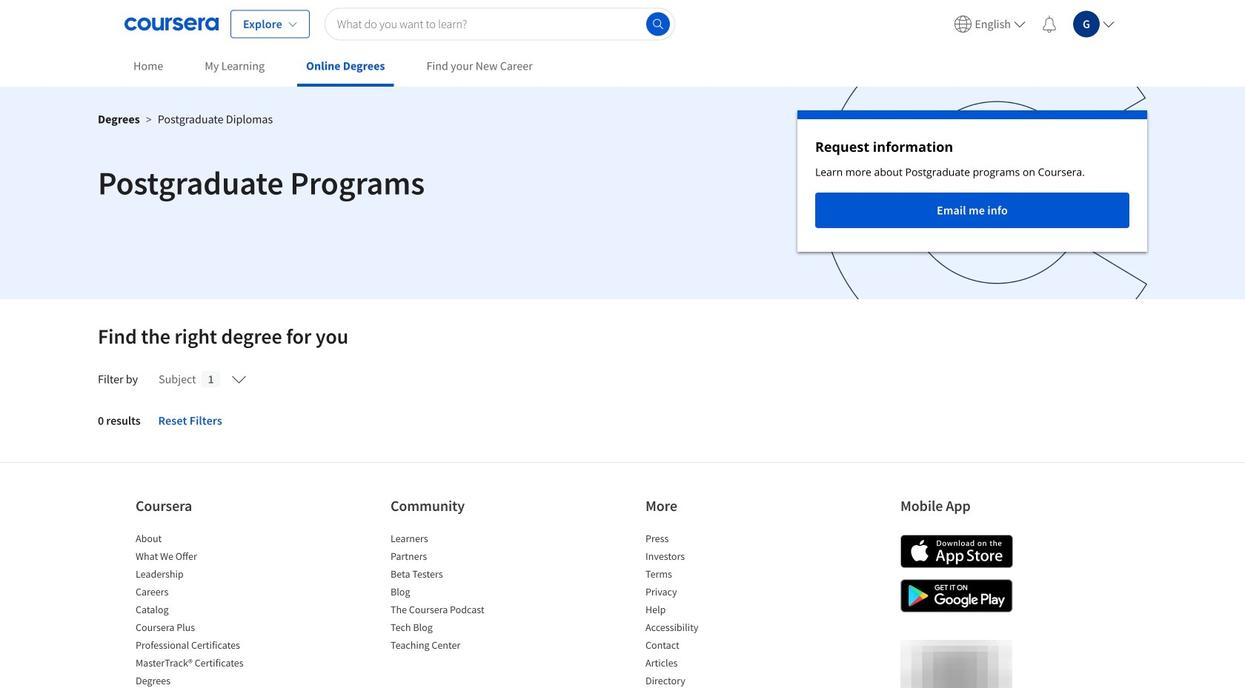 Task type: locate. For each thing, give the bounding box(es) containing it.
None search field
[[325, 8, 675, 40]]

list
[[136, 531, 262, 689], [391, 531, 517, 656], [646, 531, 772, 689]]

list item
[[136, 531, 262, 549], [391, 531, 517, 549], [646, 531, 772, 549], [136, 549, 262, 567], [391, 549, 517, 567], [646, 549, 772, 567], [136, 567, 262, 585], [391, 567, 517, 585], [646, 567, 772, 585], [136, 585, 262, 603], [391, 585, 517, 603], [646, 585, 772, 603], [136, 603, 262, 620], [391, 603, 517, 620], [646, 603, 772, 620], [136, 620, 262, 638], [391, 620, 517, 638], [646, 620, 772, 638], [136, 638, 262, 656], [391, 638, 517, 656], [646, 638, 772, 656], [136, 656, 262, 674], [646, 656, 772, 674], [136, 674, 262, 689], [646, 674, 772, 689]]

menu
[[948, 0, 1121, 48]]

0 horizontal spatial list
[[136, 531, 262, 689]]

2 list from the left
[[391, 531, 517, 656]]

status
[[798, 110, 1147, 252]]

1 horizontal spatial list
[[391, 531, 517, 656]]

download on the app store image
[[901, 535, 1013, 568]]

2 horizontal spatial list
[[646, 531, 772, 689]]



Task type: vqa. For each thing, say whether or not it's contained in the screenshot.
the left list
yes



Task type: describe. For each thing, give the bounding box(es) containing it.
What do you want to learn? text field
[[325, 8, 675, 40]]

1 list from the left
[[136, 531, 262, 689]]

3 list from the left
[[646, 531, 772, 689]]

coursera image
[[125, 12, 219, 36]]

placeholder image
[[901, 640, 1012, 689]]

get it on google play image
[[901, 580, 1013, 613]]



